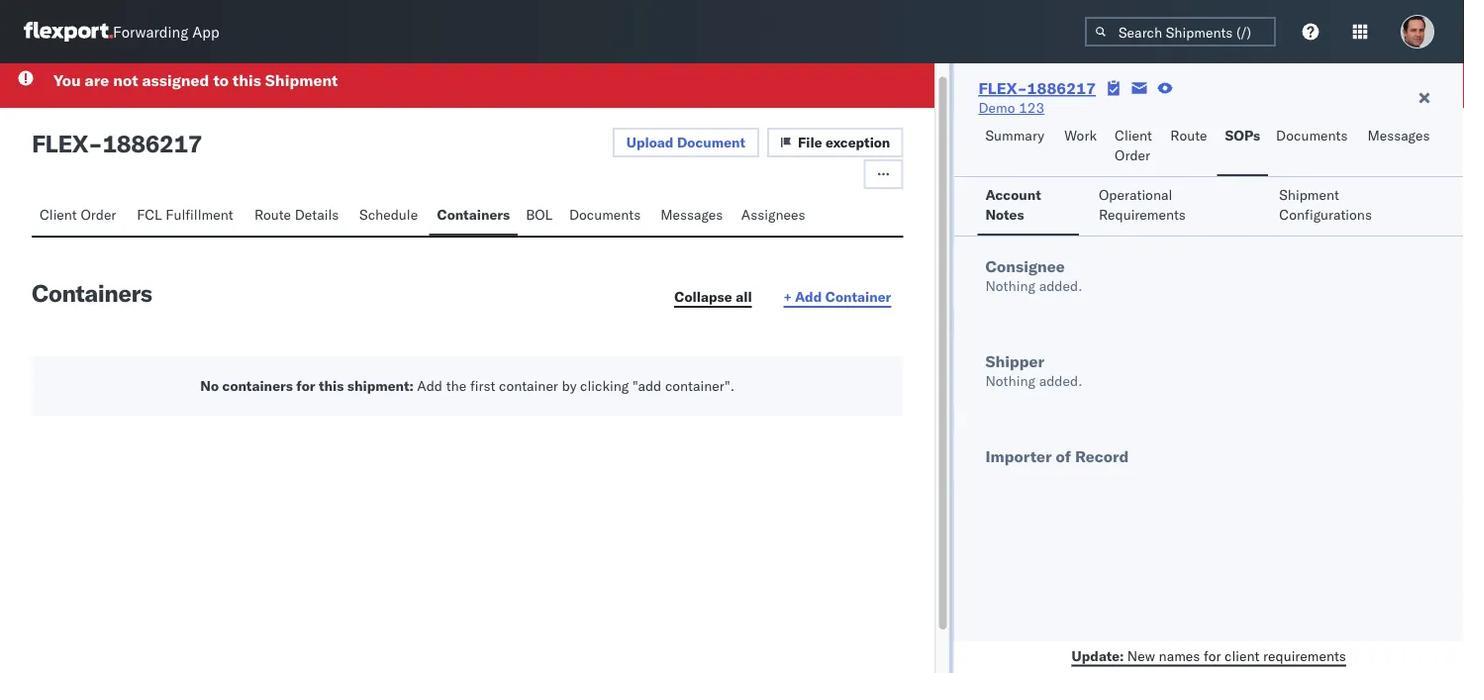Task type: locate. For each thing, give the bounding box(es) containing it.
added. down consignee
[[1039, 277, 1083, 295]]

1886217 down "assigned"
[[102, 128, 202, 158]]

1 nothing from the top
[[986, 277, 1036, 295]]

added. for consignee
[[1039, 277, 1083, 295]]

sops button
[[1217, 118, 1268, 176]]

for left client
[[1204, 647, 1221, 664]]

0 vertical spatial client
[[1115, 127, 1152, 144]]

0 horizontal spatial client
[[40, 205, 77, 223]]

0 vertical spatial client order
[[1115, 127, 1152, 164]]

schedule
[[359, 205, 418, 223]]

requirements
[[1263, 647, 1346, 664]]

order left 'fcl'
[[81, 205, 116, 223]]

nothing down consignee
[[986, 277, 1036, 295]]

1 added. from the top
[[1039, 277, 1083, 295]]

nothing inside consignee nothing added.
[[986, 277, 1036, 295]]

documents
[[1276, 127, 1348, 144], [569, 205, 641, 223]]

messages button up shipment configurations button
[[1360, 118, 1441, 176]]

1 vertical spatial client order button
[[32, 197, 129, 235]]

add
[[795, 288, 822, 305], [417, 377, 443, 394]]

1 horizontal spatial add
[[795, 288, 822, 305]]

first
[[470, 377, 495, 394]]

shipment right "to"
[[265, 70, 338, 90]]

route for route
[[1171, 127, 1207, 144]]

names
[[1159, 647, 1200, 664]]

sops
[[1225, 127, 1261, 144]]

route button
[[1163, 118, 1217, 176]]

route for route details
[[254, 205, 291, 223]]

1 vertical spatial for
[[1204, 647, 1221, 664]]

nothing inside shipper nothing added.
[[986, 372, 1036, 390]]

this right "to"
[[233, 70, 261, 90]]

client order up the operational
[[1115, 127, 1152, 164]]

added.
[[1039, 277, 1083, 295], [1039, 372, 1083, 390]]

fcl
[[137, 205, 162, 223]]

shipment up configurations
[[1280, 186, 1340, 203]]

to
[[213, 70, 229, 90]]

for right 'containers'
[[296, 377, 315, 394]]

work
[[1065, 127, 1097, 144]]

forwarding
[[113, 22, 188, 41]]

1 vertical spatial containers
[[32, 278, 152, 307]]

are
[[85, 70, 109, 90]]

1 vertical spatial this
[[319, 377, 344, 394]]

0 vertical spatial add
[[795, 288, 822, 305]]

1 horizontal spatial messages
[[1368, 127, 1430, 144]]

1886217 up 123
[[1027, 78, 1096, 98]]

1 horizontal spatial route
[[1171, 127, 1207, 144]]

0 vertical spatial shipment
[[265, 70, 338, 90]]

1 horizontal spatial shipment
[[1280, 186, 1340, 203]]

nothing for shipper
[[986, 372, 1036, 390]]

update:
[[1072, 647, 1124, 664]]

0 vertical spatial route
[[1171, 127, 1207, 144]]

0 horizontal spatial shipment
[[265, 70, 338, 90]]

messages
[[1368, 127, 1430, 144], [661, 205, 723, 223]]

add left the
[[417, 377, 443, 394]]

1 vertical spatial messages button
[[653, 197, 734, 235]]

this left shipment:
[[319, 377, 344, 394]]

containers left bol
[[437, 205, 510, 223]]

flex-
[[979, 78, 1027, 98]]

1 horizontal spatial this
[[319, 377, 344, 394]]

collapse all button
[[663, 282, 764, 312]]

1 horizontal spatial client order
[[1115, 127, 1152, 164]]

2 nothing from the top
[[986, 372, 1036, 390]]

add right +
[[795, 288, 822, 305]]

0 vertical spatial this
[[233, 70, 261, 90]]

file exception
[[798, 133, 891, 150]]

0 horizontal spatial client order button
[[32, 197, 129, 235]]

0 vertical spatial added.
[[1039, 277, 1083, 295]]

containers
[[437, 205, 510, 223], [32, 278, 152, 307]]

messages button down upload document button
[[653, 197, 734, 235]]

file exception button
[[767, 127, 903, 157], [767, 127, 903, 157]]

Search Shipments (/) text field
[[1085, 17, 1276, 47]]

0 horizontal spatial client order
[[40, 205, 116, 223]]

client
[[1115, 127, 1152, 144], [40, 205, 77, 223]]

route left the details
[[254, 205, 291, 223]]

client right work
[[1115, 127, 1152, 144]]

assigned
[[142, 70, 209, 90]]

order up the operational
[[1115, 147, 1151, 164]]

route left sops
[[1171, 127, 1207, 144]]

1 horizontal spatial order
[[1115, 147, 1151, 164]]

1886217
[[1027, 78, 1096, 98], [102, 128, 202, 158]]

fulfillment
[[166, 205, 233, 223]]

messages down upload document button
[[661, 205, 723, 223]]

1 horizontal spatial client order button
[[1107, 118, 1163, 176]]

notes
[[986, 206, 1024, 223]]

client down flex
[[40, 205, 77, 223]]

bol button
[[518, 197, 561, 235]]

0 horizontal spatial documents
[[569, 205, 641, 223]]

containers button
[[429, 197, 518, 235]]

you
[[53, 70, 81, 90]]

2 added. from the top
[[1039, 372, 1083, 390]]

1 vertical spatial order
[[81, 205, 116, 223]]

added. inside consignee nothing added.
[[1039, 277, 1083, 295]]

0 horizontal spatial add
[[417, 377, 443, 394]]

1 vertical spatial nothing
[[986, 372, 1036, 390]]

file
[[798, 133, 822, 150]]

nothing down shipper
[[986, 372, 1036, 390]]

summary
[[986, 127, 1045, 144]]

0 vertical spatial order
[[1115, 147, 1151, 164]]

0 horizontal spatial 1886217
[[102, 128, 202, 158]]

operational requirements
[[1099, 186, 1186, 223]]

documents right bol button
[[569, 205, 641, 223]]

0 horizontal spatial messages
[[661, 205, 723, 223]]

no containers for this shipment: add the first container by clicking "add container".
[[200, 377, 735, 394]]

1 vertical spatial route
[[254, 205, 291, 223]]

consignee
[[986, 256, 1065, 276]]

documents right sops
[[1276, 127, 1348, 144]]

added. down shipper
[[1039, 372, 1083, 390]]

client order button left 'fcl'
[[32, 197, 129, 235]]

account notes
[[986, 186, 1041, 223]]

route
[[1171, 127, 1207, 144], [254, 205, 291, 223]]

for
[[296, 377, 315, 394], [1204, 647, 1221, 664]]

0 vertical spatial nothing
[[986, 277, 1036, 295]]

importer of record
[[986, 447, 1129, 466]]

1 horizontal spatial documents button
[[1268, 118, 1360, 176]]

collapse all
[[675, 288, 752, 305]]

not
[[113, 70, 138, 90]]

1 horizontal spatial 1886217
[[1027, 78, 1096, 98]]

0 vertical spatial containers
[[437, 205, 510, 223]]

documents button
[[1268, 118, 1360, 176], [561, 197, 653, 235]]

all
[[736, 288, 752, 305]]

documents button up shipment configurations
[[1268, 118, 1360, 176]]

order for the leftmost the client order "button"
[[81, 205, 116, 223]]

this
[[233, 70, 261, 90], [319, 377, 344, 394]]

summary button
[[978, 118, 1057, 176]]

client order
[[1115, 127, 1152, 164], [40, 205, 116, 223]]

order for topmost the client order "button"
[[1115, 147, 1151, 164]]

flex-1886217
[[979, 78, 1096, 98]]

0 vertical spatial 1886217
[[1027, 78, 1096, 98]]

client
[[1225, 647, 1260, 664]]

1 vertical spatial documents button
[[561, 197, 653, 235]]

containers inside button
[[437, 205, 510, 223]]

0 vertical spatial messages
[[1368, 127, 1430, 144]]

0 horizontal spatial order
[[81, 205, 116, 223]]

route details
[[254, 205, 339, 223]]

0 horizontal spatial route
[[254, 205, 291, 223]]

messages button
[[1360, 118, 1441, 176], [653, 197, 734, 235]]

nothing
[[986, 277, 1036, 295], [986, 372, 1036, 390]]

container
[[499, 377, 558, 394]]

containers down 'fcl'
[[32, 278, 152, 307]]

0 horizontal spatial messages button
[[653, 197, 734, 235]]

0 vertical spatial for
[[296, 377, 315, 394]]

1 horizontal spatial client
[[1115, 127, 1152, 144]]

1 vertical spatial messages
[[661, 205, 723, 223]]

shipper nothing added.
[[986, 351, 1083, 390]]

account notes button
[[978, 177, 1079, 236]]

client order button up the operational
[[1107, 118, 1163, 176]]

no
[[200, 377, 219, 394]]

1 vertical spatial client order
[[40, 205, 116, 223]]

by
[[562, 377, 577, 394]]

client order left 'fcl'
[[40, 205, 116, 223]]

order
[[1115, 147, 1151, 164], [81, 205, 116, 223]]

shipment
[[265, 70, 338, 90], [1280, 186, 1340, 203]]

1 horizontal spatial containers
[[437, 205, 510, 223]]

1 horizontal spatial for
[[1204, 647, 1221, 664]]

0 horizontal spatial containers
[[32, 278, 152, 307]]

1 vertical spatial shipment
[[1280, 186, 1340, 203]]

you are not assigned to this shipment
[[53, 70, 338, 90]]

1 vertical spatial added.
[[1039, 372, 1083, 390]]

added. inside shipper nothing added.
[[1039, 372, 1083, 390]]

documents button right bol
[[561, 197, 653, 235]]

messages up shipment configurations button
[[1368, 127, 1430, 144]]

1 vertical spatial add
[[417, 377, 443, 394]]

0 vertical spatial documents
[[1276, 127, 1348, 144]]

the
[[446, 377, 467, 394]]

0 vertical spatial messages button
[[1360, 118, 1441, 176]]

1 vertical spatial client
[[40, 205, 77, 223]]

1 vertical spatial 1886217
[[102, 128, 202, 158]]

0 vertical spatial client order button
[[1107, 118, 1163, 176]]

exception
[[826, 133, 891, 150]]

1 vertical spatial documents
[[569, 205, 641, 223]]



Task type: describe. For each thing, give the bounding box(es) containing it.
route details button
[[246, 197, 352, 235]]

demo 123 link
[[979, 98, 1045, 118]]

document
[[677, 133, 746, 150]]

0 vertical spatial documents button
[[1268, 118, 1360, 176]]

added. for shipper
[[1039, 372, 1083, 390]]

123
[[1019, 99, 1045, 116]]

+ add container
[[784, 288, 892, 305]]

upload document button
[[613, 127, 759, 157]]

configurations
[[1280, 206, 1372, 223]]

forwarding app link
[[24, 22, 219, 42]]

containers
[[222, 377, 293, 394]]

operational requirements button
[[1091, 177, 1260, 236]]

+ add container button
[[772, 282, 903, 312]]

0 horizontal spatial documents button
[[561, 197, 653, 235]]

shipment configurations button
[[1272, 177, 1433, 236]]

1 horizontal spatial documents
[[1276, 127, 1348, 144]]

container".
[[665, 377, 735, 394]]

messages for rightmost the messages button
[[1368, 127, 1430, 144]]

0 horizontal spatial this
[[233, 70, 261, 90]]

demo 123
[[979, 99, 1045, 116]]

demo
[[979, 99, 1015, 116]]

"add
[[633, 377, 662, 394]]

nothing for consignee
[[986, 277, 1036, 295]]

upload
[[627, 133, 674, 150]]

upload document
[[627, 133, 746, 150]]

messages for the leftmost the messages button
[[661, 205, 723, 223]]

flexport. image
[[24, 22, 113, 42]]

account
[[986, 186, 1041, 203]]

0 horizontal spatial for
[[296, 377, 315, 394]]

client for the leftmost the client order "button"
[[40, 205, 77, 223]]

schedule button
[[352, 197, 429, 235]]

client order for the leftmost the client order "button"
[[40, 205, 116, 223]]

flex
[[32, 128, 88, 158]]

details
[[295, 205, 339, 223]]

assignees
[[741, 205, 805, 223]]

collapse
[[675, 288, 732, 305]]

assignees button
[[734, 197, 817, 235]]

shipment configurations
[[1280, 186, 1372, 223]]

shipment inside shipment configurations
[[1280, 186, 1340, 203]]

flex - 1886217
[[32, 128, 202, 158]]

shipment:
[[347, 377, 414, 394]]

clicking
[[580, 377, 629, 394]]

operational
[[1099, 186, 1173, 203]]

work button
[[1057, 118, 1107, 176]]

client for topmost the client order "button"
[[1115, 127, 1152, 144]]

fcl fulfillment button
[[129, 197, 246, 235]]

container
[[826, 288, 892, 305]]

flex-1886217 link
[[979, 78, 1096, 98]]

importer
[[986, 447, 1052, 466]]

client order for topmost the client order "button"
[[1115, 127, 1152, 164]]

bol
[[526, 205, 553, 223]]

of
[[1056, 447, 1071, 466]]

+
[[784, 288, 792, 305]]

app
[[192, 22, 219, 41]]

consignee nothing added.
[[986, 256, 1083, 295]]

add inside button
[[795, 288, 822, 305]]

requirements
[[1099, 206, 1186, 223]]

new
[[1128, 647, 1155, 664]]

record
[[1075, 447, 1129, 466]]

update: new names for client requirements
[[1072, 647, 1346, 664]]

forwarding app
[[113, 22, 219, 41]]

-
[[88, 128, 102, 158]]

shipper
[[986, 351, 1045, 371]]

fcl fulfillment
[[137, 205, 233, 223]]

1 horizontal spatial messages button
[[1360, 118, 1441, 176]]



Task type: vqa. For each thing, say whether or not it's contained in the screenshot.
Upload
yes



